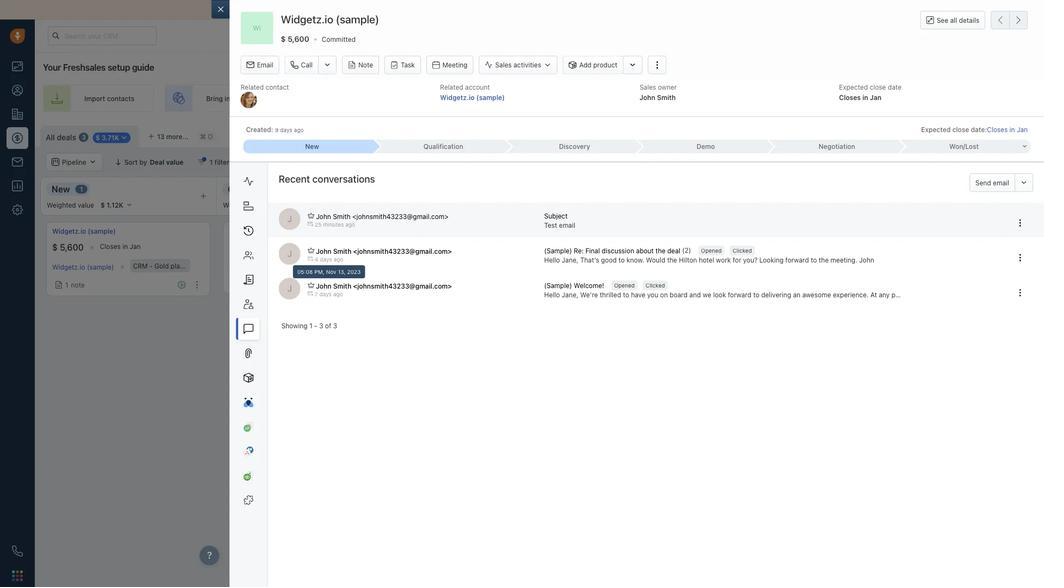 Task type: vqa. For each thing, say whether or not it's contained in the screenshot.
the Deal associated with Deal value $ 5,600
no



Task type: describe. For each thing, give the bounding box(es) containing it.
days inside created: 9 days ago
[[280, 127, 293, 133]]

1 vertical spatial widgetz.io (sample) link
[[52, 227, 116, 236]]

forecasting
[[937, 158, 974, 166]]

import contacts link
[[43, 85, 154, 112]]

widgetz.io (sample) dialog
[[211, 0, 1045, 588]]

1 horizontal spatial and
[[924, 158, 935, 166]]

⌘
[[200, 133, 206, 140]]

quotas and forecasting link
[[889, 153, 985, 171]]

expected for expected close date:
[[922, 126, 951, 133]]

john inside sales owner john smith
[[640, 93, 656, 101]]

date
[[889, 83, 902, 91]]

create
[[631, 95, 652, 102]]

bring in website leads link
[[165, 85, 295, 112]]

test
[[545, 222, 558, 229]]

expected for expected close date
[[840, 83, 869, 91]]

- for $ 5,600
[[150, 262, 153, 270]]

smith for subject
[[333, 213, 351, 220]]

your freshsales setup guide
[[43, 62, 154, 73]]

acme inside 'link'
[[229, 228, 247, 235]]

2 acme inc (sample) from the top
[[229, 262, 286, 270]]

(sample) welcome! button
[[545, 281, 606, 291]]

(sample) re: final discussion about the deal (2)
[[545, 246, 692, 255]]

connect
[[246, 5, 276, 14]]

meeting
[[443, 61, 468, 69]]

note for $ 100
[[248, 279, 262, 287]]

created:
[[246, 126, 273, 133]]

100
[[237, 243, 252, 253]]

conversations
[[313, 173, 375, 185]]

guide
[[132, 62, 154, 73]]

- inside widgetz.io (sample) dialog
[[314, 322, 318, 330]]

1 filter applied
[[210, 158, 255, 166]]

mailbox
[[296, 5, 324, 14]]

1 techcave (sample) from the top
[[741, 228, 801, 235]]

filter
[[215, 158, 230, 166]]

crm - gold plan monthly (sample) for $ 3,200
[[818, 262, 924, 270]]

2 inc from the top
[[248, 262, 257, 270]]

smith inside sales owner john smith
[[658, 93, 676, 101]]

crm for $ 3,200
[[818, 262, 833, 270]]

- for $ 3,200
[[835, 262, 838, 270]]

<johnsmith43233@gmail.com> for (sample) welcome!
[[353, 282, 452, 290]]

2 techcave from the top
[[741, 263, 770, 271]]

container_wx8msf4aqz5i3rn1 image for add deal
[[626, 235, 634, 242]]

pipeline
[[831, 95, 855, 102]]

import contacts
[[84, 95, 134, 102]]

gold for $ 5,600
[[155, 262, 169, 270]]

all for deals
[[46, 133, 55, 142]]

email image
[[937, 31, 945, 40]]

email button
[[241, 56, 280, 74]]

import deals group
[[908, 126, 986, 144]]

1 horizontal spatial opened
[[702, 248, 722, 254]]

contact
[[266, 83, 289, 91]]

contacts
[[107, 95, 134, 102]]

(sample) welcome! link
[[545, 281, 606, 291]]

know.
[[627, 257, 645, 264]]

1 horizontal spatial 3
[[319, 322, 323, 330]]

meeting.
[[831, 257, 858, 264]]

all deal owners
[[281, 158, 328, 166]]

2 acme inc (sample) link from the top
[[229, 262, 286, 270]]

1 horizontal spatial 7
[[819, 243, 823, 251]]

all deals link
[[46, 132, 76, 143]]

inc inside 'link'
[[249, 228, 258, 235]]

to left the team on the right of page
[[520, 95, 526, 102]]

container_wx8msf4aqz5i3rn1 image inside all deal owners button
[[269, 158, 276, 166]]

about
[[637, 247, 654, 255]]

closes for $ 100
[[268, 243, 289, 251]]

add inside add deal button
[[1006, 131, 1019, 139]]

owners
[[306, 158, 328, 166]]

close for date:
[[953, 126, 970, 133]]

won
[[950, 143, 964, 150]]

3,200
[[749, 243, 773, 253]]

deal inside (sample) re: final discussion about the deal (2)
[[668, 247, 681, 255]]

subject test email
[[545, 212, 576, 229]]

2 leads from the left
[[501, 95, 518, 102]]

7 inside widgetz.io (sample) dialog
[[315, 292, 318, 298]]

sales for sales owner john smith
[[640, 83, 657, 91]]

13 more... button
[[142, 129, 195, 144]]

send email button
[[970, 174, 1016, 192]]

<johnsmith43233@gmail.com> for subject
[[353, 213, 449, 220]]

3 inside all deals 3
[[82, 134, 86, 141]]

call
[[301, 61, 313, 69]]

techcave inside techcave (sample) link
[[741, 228, 771, 235]]

1 horizontal spatial the
[[668, 257, 678, 264]]

all deals 3
[[46, 133, 86, 142]]

1 vertical spatial qualification
[[228, 184, 280, 194]]

jan for expected close date closes in jan
[[871, 93, 882, 101]]

monthly for 5,600
[[186, 262, 210, 270]]

ago for subject
[[346, 222, 355, 228]]

container_wx8msf4aqz5i3rn1 image inside settings popup button
[[861, 131, 868, 139]]

john smith <johnsmith43233@gmail.com> for subject
[[316, 213, 449, 220]]

0 vertical spatial of
[[499, 5, 506, 14]]

hello
[[545, 257, 560, 264]]

closes for $ 3,200
[[789, 243, 810, 251]]

discovery
[[559, 143, 591, 150]]

13
[[157, 133, 165, 140]]

for
[[733, 257, 742, 264]]

2 vertical spatial widgetz.io (sample) link
[[52, 263, 114, 271]]

$ for acme inc (sample)
[[229, 243, 235, 253]]

1 techcave (sample) link from the top
[[741, 227, 801, 236]]

in for closes in 7 days
[[812, 243, 817, 251]]

bring
[[206, 95, 223, 102]]

0 vertical spatial and
[[414, 5, 428, 14]]

1 note for 5,600
[[65, 281, 85, 289]]

bring in website leads
[[206, 95, 275, 102]]

set up your sales pipeline link
[[733, 85, 875, 112]]

connect your mailbox link
[[246, 5, 326, 14]]

john for subject
[[316, 213, 331, 220]]

jan for expected close date: closes in jan
[[1018, 126, 1029, 133]]

ago for (sample) re: final discussion about the deal
[[334, 257, 344, 263]]

welcome!
[[574, 282, 605, 290]]

created: 9 days ago
[[246, 126, 304, 133]]

call button
[[285, 56, 318, 74]]

2 sales from the left
[[813, 95, 829, 102]]

looking
[[760, 257, 784, 264]]

owner
[[659, 83, 677, 91]]

hello jane, that's good to know. would the hilton hotel work for you? looking forward to the meeting. john
[[545, 257, 875, 264]]

wi
[[253, 24, 261, 32]]

related for related contact
[[241, 83, 264, 91]]

deals for import
[[945, 131, 962, 139]]

ago for (sample) welcome!
[[334, 292, 343, 298]]

hilton
[[679, 257, 698, 264]]

set up your sales pipeline
[[775, 95, 855, 102]]

sequence
[[672, 95, 703, 102]]

1 horizontal spatial your
[[528, 95, 542, 102]]

expected close date: closes in jan
[[922, 126, 1029, 133]]

$ for widgetz.io (sample)
[[52, 243, 58, 253]]

sales for sales activities
[[496, 61, 512, 69]]

deals for all
[[57, 133, 76, 142]]

2 techcave (sample) link from the top
[[741, 263, 799, 271]]

25 minutes ago
[[315, 222, 355, 228]]

phone element
[[7, 541, 28, 563]]

2 horizontal spatial 3
[[333, 322, 337, 330]]

(sample) for (sample) welcome!
[[545, 282, 572, 290]]

1 vertical spatial widgetz.io (sample)
[[52, 228, 116, 235]]

smith for (sample) re: final discussion about the deal
[[333, 248, 352, 255]]

13,
[[338, 269, 346, 275]]

(sample) welcome!
[[545, 282, 605, 290]]

closes inside expected close date closes in jan
[[840, 93, 861, 101]]

widgetz.io (sample) inside dialog
[[281, 13, 379, 26]]

recent conversations
[[279, 173, 375, 185]]

in inside expected close date closes in jan
[[863, 93, 869, 101]]

activities
[[514, 61, 542, 69]]

0 horizontal spatial clicked
[[646, 282, 666, 289]]

1 filter applied button
[[191, 153, 262, 171]]

nov for in
[[298, 243, 310, 251]]

close image
[[1029, 7, 1034, 13]]

sales owner john smith
[[640, 83, 677, 101]]

demo link
[[637, 140, 769, 153]]

2 horizontal spatial the
[[819, 257, 829, 264]]

to down closes in 7 days
[[811, 257, 818, 264]]

(2)
[[683, 246, 692, 254]]

settings button
[[855, 126, 903, 144]]

email
[[257, 61, 274, 69]]

you?
[[744, 257, 758, 264]]

1 note for 100
[[242, 279, 262, 287]]

route leads to your team
[[481, 95, 560, 102]]

of inside widgetz.io (sample) dialog
[[325, 322, 332, 330]]

in for closes in jan
[[123, 243, 128, 251]]

2 acme from the top
[[229, 262, 246, 270]]

1 vertical spatial opened
[[615, 282, 635, 289]]

plan for 3,200
[[856, 262, 869, 270]]

(sample) inside 'link'
[[260, 228, 288, 235]]

7 days ago
[[315, 292, 343, 298]]

05:08 pm, nov 13, 2023 tooltip
[[293, 266, 365, 281]]

work
[[717, 257, 731, 264]]

all for deal
[[281, 158, 289, 166]]

$ 100
[[229, 243, 252, 253]]

lost
[[966, 143, 980, 150]]

2023
[[347, 269, 361, 275]]

monthly for 3,200
[[871, 262, 895, 270]]

john smith <johnsmith43233@gmail.com> for (sample) welcome!
[[316, 282, 452, 290]]

⌘ o
[[200, 133, 213, 140]]

0 horizontal spatial email
[[508, 5, 527, 14]]

setup
[[108, 62, 130, 73]]

showing
[[282, 322, 308, 330]]

4 days ago
[[315, 257, 344, 263]]

team
[[544, 95, 560, 102]]



Task type: locate. For each thing, give the bounding box(es) containing it.
your left mailbox
[[278, 5, 294, 14]]

deals up won
[[945, 131, 962, 139]]

1 vertical spatial expected
[[922, 126, 951, 133]]

1 horizontal spatial crm
[[818, 262, 833, 270]]

outgoing image
[[308, 221, 313, 227], [308, 256, 313, 262], [308, 291, 313, 297]]

0 vertical spatial widgetz.io (sample)
[[281, 13, 379, 26]]

0 horizontal spatial nov
[[298, 243, 310, 251]]

crm down closes in 7 days
[[818, 262, 833, 270]]

techcave (sample)
[[741, 228, 801, 235], [741, 263, 799, 271]]

that's
[[581, 257, 600, 264]]

1 horizontal spatial qualification
[[424, 143, 464, 150]]

acme inc (sample) link up 100
[[229, 227, 288, 236]]

john
[[640, 93, 656, 101], [316, 213, 331, 220], [316, 248, 332, 255], [860, 257, 875, 264], [316, 282, 332, 290]]

email inside button
[[994, 179, 1010, 187]]

05:08 pm, nov 13, 2023
[[297, 269, 361, 275]]

opened up hello jane, that's good to know. would the hilton hotel work for you? looking forward to the meeting. john
[[702, 248, 722, 254]]

acme inc (sample)
[[229, 228, 288, 235], [229, 262, 286, 270]]

techcave (sample) link down 3,200
[[741, 263, 799, 271]]

applied
[[231, 158, 255, 166]]

0 vertical spatial opened
[[702, 248, 722, 254]]

sales left "pipeline" at top
[[813, 95, 829, 102]]

set
[[775, 95, 785, 102]]

1 horizontal spatial import
[[923, 131, 944, 139]]

outgoing image for (sample) welcome!
[[308, 291, 313, 297]]

leads down related contact
[[258, 95, 275, 102]]

2 techcave (sample) from the top
[[741, 263, 799, 271]]

0 vertical spatial close
[[870, 83, 887, 91]]

products
[[316, 262, 343, 270]]

and right quotas
[[924, 158, 935, 166]]

techcave up the $ 3,200
[[741, 228, 771, 235]]

outgoing image for (sample) re: final discussion about the deal
[[308, 256, 313, 262]]

final
[[586, 247, 600, 255]]

0 vertical spatial expected
[[840, 83, 869, 91]]

1 plan from the left
[[171, 262, 184, 270]]

to right mailbox
[[326, 5, 333, 14]]

jan inside expected close date closes in jan
[[871, 93, 882, 101]]

in for closes in nov
[[291, 243, 296, 251]]

plan for 5,600
[[171, 262, 184, 270]]

email inside subject test email
[[559, 222, 576, 229]]

acme inc (sample) link
[[229, 227, 288, 236], [229, 262, 286, 270]]

1 vertical spatial techcave (sample) link
[[741, 263, 799, 271]]

1 acme from the top
[[229, 228, 247, 235]]

$ 5,600 inside widgetz.io (sample) dialog
[[281, 34, 310, 43]]

0 vertical spatial john smith <johnsmith43233@gmail.com>
[[316, 213, 449, 220]]

negotiation link
[[769, 140, 900, 153]]

add product button
[[563, 56, 623, 74]]

of down "7 days ago"
[[325, 322, 332, 330]]

0 horizontal spatial new
[[52, 184, 70, 194]]

email right send
[[994, 179, 1010, 187]]

ago inside created: 9 days ago
[[294, 127, 304, 133]]

1 gold from the left
[[155, 262, 169, 270]]

clicked up for
[[733, 248, 753, 254]]

0 horizontal spatial and
[[414, 5, 428, 14]]

see all details button
[[921, 11, 986, 29]]

0 vertical spatial techcave (sample) link
[[741, 227, 801, 236]]

close left date
[[870, 83, 887, 91]]

new up owners
[[305, 143, 319, 150]]

widgetz.io (sample) link down account
[[440, 93, 505, 101]]

0 horizontal spatial opened
[[615, 282, 635, 289]]

<johnsmith43233@gmail.com> for (sample) re: final discussion about the deal
[[353, 248, 452, 255]]

note
[[359, 61, 373, 69]]

1 vertical spatial techcave (sample)
[[741, 263, 799, 271]]

0 vertical spatial nov
[[298, 243, 310, 251]]

1 vertical spatial 5,600
[[60, 243, 84, 253]]

2 related from the left
[[440, 83, 464, 91]]

0 horizontal spatial crm
[[133, 262, 148, 270]]

1 vertical spatial new
[[52, 184, 70, 194]]

techcave (sample) down 3,200
[[741, 263, 799, 271]]

email down subject link
[[559, 222, 576, 229]]

re:
[[574, 247, 584, 255]]

0 vertical spatial all
[[46, 133, 55, 142]]

0 vertical spatial techcave (sample)
[[741, 228, 801, 235]]

0 horizontal spatial 3
[[82, 134, 86, 141]]

1 horizontal spatial crm - gold plan monthly (sample)
[[818, 262, 924, 270]]

new inside widgetz.io (sample) dialog
[[305, 143, 319, 150]]

2 crm - gold plan monthly (sample) from the left
[[818, 262, 924, 270]]

smith for (sample) welcome!
[[333, 282, 352, 290]]

outgoing image for subject
[[308, 221, 313, 227]]

related inside related account widgetz.io (sample)
[[440, 83, 464, 91]]

0 horizontal spatial all
[[46, 133, 55, 142]]

all inside button
[[281, 158, 289, 166]]

1 vertical spatial <johnsmith43233@gmail.com>
[[353, 248, 452, 255]]

opened down know.
[[615, 282, 635, 289]]

see all details
[[938, 16, 980, 24]]

1 horizontal spatial email
[[559, 222, 576, 229]]

2 vertical spatial john smith <johnsmith43233@gmail.com>
[[316, 282, 452, 290]]

import for import deals
[[923, 131, 944, 139]]

jane,
[[562, 257, 579, 264]]

container_wx8msf4aqz5i3rn1 image
[[861, 131, 868, 139], [198, 158, 205, 166], [458, 235, 465, 242], [971, 235, 979, 242], [232, 279, 239, 287], [55, 281, 63, 289]]

note for $ 5,600
[[71, 281, 85, 289]]

13 more...
[[157, 133, 189, 140]]

days right the 4
[[320, 257, 332, 263]]

-
[[150, 262, 153, 270], [835, 262, 838, 270], [314, 322, 318, 330]]

conversations.
[[529, 5, 582, 14]]

Search field
[[986, 153, 1041, 171]]

1 horizontal spatial monthly
[[871, 262, 895, 270]]

outgoing image left 25
[[308, 221, 313, 227]]

2 vertical spatial widgetz.io (sample)
[[52, 263, 114, 271]]

2 horizontal spatial your
[[797, 95, 811, 102]]

3 down "7 days ago"
[[333, 322, 337, 330]]

way
[[464, 5, 478, 14]]

your left the team on the right of page
[[528, 95, 542, 102]]

the inside (sample) re: final discussion about the deal (2)
[[656, 247, 666, 255]]

1 horizontal spatial expected
[[922, 126, 951, 133]]

0 horizontal spatial 5,600
[[60, 243, 84, 253]]

add deal inside button
[[1006, 131, 1034, 139]]

0 vertical spatial acme inc (sample)
[[229, 228, 288, 235]]

close for date
[[870, 83, 887, 91]]

send
[[976, 179, 992, 187]]

0 vertical spatial jan
[[871, 93, 882, 101]]

1 sales from the left
[[654, 95, 670, 102]]

1 horizontal spatial deals
[[945, 131, 962, 139]]

expected up won
[[922, 126, 951, 133]]

(sample)
[[545, 247, 572, 255], [545, 282, 572, 290]]

0 horizontal spatial $ 5,600
[[52, 243, 84, 253]]

2 monthly from the left
[[871, 262, 895, 270]]

days right 9
[[280, 127, 293, 133]]

2-
[[456, 5, 464, 14]]

quotas
[[899, 158, 922, 166]]

widgetz.io (sample) link up the closes in jan
[[52, 227, 116, 236]]

1 vertical spatial close
[[953, 126, 970, 133]]

0 horizontal spatial qualification
[[228, 184, 280, 194]]

1 horizontal spatial clicked
[[733, 248, 753, 254]]

your right the "up"
[[797, 95, 811, 102]]

2 vertical spatial <johnsmith43233@gmail.com>
[[353, 282, 452, 290]]

leads inside 'link'
[[258, 95, 275, 102]]

inc down 100
[[248, 262, 257, 270]]

ago up 13,
[[334, 257, 344, 263]]

1 horizontal spatial nov
[[326, 269, 337, 275]]

(sample) up hello
[[545, 247, 572, 255]]

widgetz.io inside related account widgetz.io (sample)
[[440, 93, 475, 101]]

related down meeting button
[[440, 83, 464, 91]]

to down discussion
[[619, 257, 625, 264]]

Search your CRM... text field
[[48, 27, 157, 45]]

freshworks switcher image
[[12, 571, 23, 582]]

0 horizontal spatial 1 note
[[65, 281, 85, 289]]

1 vertical spatial 7
[[315, 292, 318, 298]]

0 horizontal spatial import
[[84, 95, 105, 102]]

outgoing image left the 4
[[308, 256, 313, 262]]

(sample) inside related account widgetz.io (sample)
[[477, 93, 505, 101]]

0 vertical spatial widgetz.io (sample) link
[[440, 93, 505, 101]]

1 vertical spatial inc
[[248, 262, 257, 270]]

deliverability
[[366, 5, 412, 14]]

0 vertical spatial acme
[[229, 228, 247, 235]]

sales inside sales owner john smith
[[640, 83, 657, 91]]

techcave (sample) link up 3,200
[[741, 227, 801, 236]]

0 vertical spatial acme inc (sample) link
[[229, 227, 288, 236]]

1
[[210, 158, 213, 166], [80, 186, 83, 193], [242, 279, 245, 287], [65, 281, 68, 289], [310, 322, 313, 330]]

2 plan from the left
[[856, 262, 869, 270]]

sales left "activities"
[[496, 61, 512, 69]]

nov up no
[[298, 243, 310, 251]]

sales down owner
[[654, 95, 670, 102]]

1 crm from the left
[[133, 262, 148, 270]]

email right sync
[[508, 5, 527, 14]]

related up website in the left of the page
[[241, 83, 264, 91]]

1 horizontal spatial of
[[499, 5, 506, 14]]

closes
[[840, 93, 861, 101], [988, 126, 1009, 133], [100, 243, 121, 251], [268, 243, 289, 251], [789, 243, 810, 251]]

deals inside button
[[945, 131, 962, 139]]

crm for $ 5,600
[[133, 262, 148, 270]]

2 john smith <johnsmith43233@gmail.com> from the top
[[316, 248, 452, 255]]

5,600 inside widgetz.io (sample) dialog
[[288, 34, 310, 43]]

0 horizontal spatial -
[[150, 262, 153, 270]]

9
[[275, 127, 279, 133]]

acme inc (sample) up 100
[[229, 228, 288, 235]]

add deal
[[1006, 131, 1034, 139], [468, 235, 496, 242], [636, 235, 664, 242], [981, 235, 1009, 242]]

1 outgoing image from the top
[[308, 221, 313, 227]]

and
[[414, 5, 428, 14], [924, 158, 935, 166]]

0 horizontal spatial deals
[[57, 133, 76, 142]]

import deals
[[923, 131, 962, 139]]

in inside 'link'
[[225, 95, 230, 102]]

ago right minutes
[[346, 222, 355, 228]]

john smith <johnsmith43233@gmail.com> for (sample) re: final discussion about the deal
[[316, 248, 452, 255]]

container_wx8msf4aqz5i3rn1 image inside quotas and forecasting link
[[889, 158, 896, 166]]

expected close date closes in jan
[[840, 83, 902, 101]]

1 horizontal spatial 1 note
[[242, 279, 262, 287]]

close up the won / lost
[[953, 126, 970, 133]]

new
[[305, 143, 319, 150], [52, 184, 70, 194]]

1 acme inc (sample) link from the top
[[229, 227, 288, 236]]

1 horizontal spatial related
[[440, 83, 464, 91]]

1 horizontal spatial sales
[[640, 83, 657, 91]]

days down 05:08 pm, nov 13, 2023 tooltip
[[320, 292, 332, 298]]

smith up 25 minutes ago
[[333, 213, 351, 220]]

1 vertical spatial acme inc (sample)
[[229, 262, 286, 270]]

1 horizontal spatial leads
[[501, 95, 518, 102]]

all
[[951, 16, 958, 24]]

acme
[[229, 228, 247, 235], [229, 262, 246, 270]]

note button
[[342, 56, 379, 74]]

2 vertical spatial jan
[[130, 243, 141, 251]]

$ 5,600
[[281, 34, 310, 43], [52, 243, 84, 253]]

crm - gold plan monthly (sample) for $ 5,600
[[133, 262, 239, 270]]

related for related account widgetz.io (sample)
[[440, 83, 464, 91]]

import inside button
[[923, 131, 944, 139]]

leads right route
[[501, 95, 518, 102]]

create sales sequence
[[631, 95, 703, 102]]

add product
[[580, 61, 618, 69]]

1 horizontal spatial new
[[305, 143, 319, 150]]

route leads to your team link
[[440, 85, 579, 112]]

import left contacts
[[84, 95, 105, 102]]

1 inside button
[[210, 158, 213, 166]]

(sample) down hello
[[545, 282, 572, 290]]

won / lost
[[950, 143, 980, 150]]

task button
[[385, 56, 421, 74]]

1 horizontal spatial note
[[248, 279, 262, 287]]

1 vertical spatial techcave
[[741, 263, 770, 271]]

acme inc (sample) down 100
[[229, 262, 286, 270]]

outgoing image left "7 days ago"
[[308, 291, 313, 297]]

2 horizontal spatial -
[[835, 262, 838, 270]]

inc up 100
[[249, 228, 258, 235]]

0 horizontal spatial sales
[[496, 61, 512, 69]]

smith
[[658, 93, 676, 101], [333, 213, 351, 220], [333, 248, 352, 255], [333, 282, 352, 290]]

note
[[248, 279, 262, 287], [71, 281, 85, 289]]

techcave (sample) up 3,200
[[741, 228, 801, 235]]

john smith <johnsmith43233@gmail.com> up 25 minutes ago
[[316, 213, 449, 220]]

add inside the "add product" button
[[580, 61, 592, 69]]

no products
[[305, 262, 343, 270]]

container_wx8msf4aqz5i3rn1 image left quotas
[[889, 158, 896, 166]]

/
[[964, 143, 966, 150]]

techcave down the $ 3,200
[[741, 263, 770, 271]]

widgetz.io (sample) up the closes in jan
[[52, 228, 116, 235]]

closes for $ 5,600
[[100, 243, 121, 251]]

all
[[46, 133, 55, 142], [281, 158, 289, 166]]

phone image
[[12, 546, 23, 557]]

container_wx8msf4aqz5i3rn1 image
[[269, 158, 276, 166], [889, 158, 896, 166], [626, 235, 634, 242]]

gold for $ 3,200
[[840, 262, 854, 270]]

qualification link
[[375, 140, 506, 153]]

2 horizontal spatial jan
[[1018, 126, 1029, 133]]

nov left 13,
[[326, 269, 337, 275]]

2 (sample) from the top
[[545, 282, 572, 290]]

1 related from the left
[[241, 83, 264, 91]]

acme down $ 100
[[229, 262, 246, 270]]

$ inside widgetz.io (sample) dialog
[[281, 34, 286, 43]]

nov inside tooltip
[[326, 269, 337, 275]]

1 horizontal spatial container_wx8msf4aqz5i3rn1 image
[[626, 235, 634, 242]]

minutes
[[323, 222, 344, 228]]

0 horizontal spatial jan
[[130, 243, 141, 251]]

0 vertical spatial new
[[305, 143, 319, 150]]

3 john smith <johnsmith43233@gmail.com> from the top
[[316, 282, 452, 290]]

1 vertical spatial (sample)
[[545, 282, 572, 290]]

0 horizontal spatial sales
[[654, 95, 670, 102]]

5,600 up the call button
[[288, 34, 310, 43]]

1 crm - gold plan monthly (sample) from the left
[[133, 262, 239, 270]]

0 vertical spatial sales
[[496, 61, 512, 69]]

1 vertical spatial acme inc (sample) link
[[229, 262, 286, 270]]

close
[[870, 83, 887, 91], [953, 126, 970, 133]]

container_wx8msf4aqz5i3rn1 image for quotas and forecasting
[[889, 158, 896, 166]]

smith down 13,
[[333, 282, 352, 290]]

0 vertical spatial outgoing image
[[308, 221, 313, 227]]

ago up new link
[[294, 127, 304, 133]]

no
[[305, 262, 314, 270]]

1 vertical spatial sales
[[640, 83, 657, 91]]

demo
[[697, 143, 715, 150]]

0 vertical spatial inc
[[249, 228, 258, 235]]

$ 5,600 up the call button
[[281, 34, 310, 43]]

qualification
[[424, 143, 464, 150], [228, 184, 280, 194]]

john for (sample) welcome!
[[316, 282, 332, 290]]

jan
[[871, 93, 882, 101], [1018, 126, 1029, 133], [130, 243, 141, 251]]

0 vertical spatial import
[[84, 95, 105, 102]]

days up meeting. at the right
[[824, 243, 839, 251]]

all deal owners button
[[262, 153, 335, 171]]

import for import contacts
[[84, 95, 105, 102]]

2 vertical spatial email
[[559, 222, 576, 229]]

widgetz.io (sample) down the closes in jan
[[52, 263, 114, 271]]

negotiation
[[819, 143, 856, 150]]

close inside expected close date closes in jan
[[870, 83, 887, 91]]

$ for techcave (sample)
[[741, 243, 747, 253]]

1 john smith <johnsmith43233@gmail.com> from the top
[[316, 213, 449, 220]]

2 crm from the left
[[818, 262, 833, 270]]

0 horizontal spatial your
[[278, 5, 294, 14]]

0 horizontal spatial plan
[[171, 262, 184, 270]]

smith up '4 days ago'
[[333, 248, 352, 255]]

up
[[787, 95, 795, 102]]

acme inc (sample) link down 100
[[229, 262, 286, 270]]

the up would
[[656, 247, 666, 255]]

acme up $ 100
[[229, 228, 247, 235]]

1 vertical spatial all
[[281, 158, 289, 166]]

0 vertical spatial email
[[508, 5, 527, 14]]

$ 5,600 left the closes in jan
[[52, 243, 84, 253]]

closes in jan
[[100, 243, 141, 251]]

0 horizontal spatial container_wx8msf4aqz5i3rn1 image
[[269, 158, 276, 166]]

good
[[602, 257, 617, 264]]

0 vertical spatial 5,600
[[288, 34, 310, 43]]

2 gold from the left
[[840, 262, 854, 270]]

1 (sample) from the top
[[545, 247, 572, 255]]

add
[[580, 61, 592, 69], [1006, 131, 1019, 139], [468, 235, 481, 242], [636, 235, 649, 242], [981, 235, 994, 242]]

the down closes in 7 days
[[819, 257, 829, 264]]

3 right showing
[[319, 322, 323, 330]]

john smith <johnsmith43233@gmail.com> down 2023
[[316, 282, 452, 290]]

3 right all deals link
[[82, 134, 86, 141]]

0 horizontal spatial gold
[[155, 262, 169, 270]]

1 vertical spatial $ 5,600
[[52, 243, 84, 253]]

expected inside expected close date closes in jan
[[840, 83, 869, 91]]

(sample) for (sample) re: final discussion about the deal (2)
[[545, 247, 572, 255]]

john for (sample) re: final discussion about the deal
[[316, 248, 332, 255]]

(sample) inside (sample) re: final discussion about the deal (2)
[[545, 247, 572, 255]]

container_wx8msf4aqz5i3rn1 image inside 1 filter applied button
[[198, 158, 205, 166]]

import up quotas and forecasting
[[923, 131, 944, 139]]

1 techcave from the top
[[741, 228, 771, 235]]

05:08
[[297, 269, 313, 275]]

0 vertical spatial qualification
[[424, 143, 464, 150]]

widgetz.io (sample) up committed
[[281, 13, 379, 26]]

0 horizontal spatial close
[[870, 83, 887, 91]]

your
[[278, 5, 294, 14], [528, 95, 542, 102], [797, 95, 811, 102]]

expected
[[840, 83, 869, 91], [922, 126, 951, 133]]

techcave
[[741, 228, 771, 235], [741, 263, 770, 271]]

2 outgoing image from the top
[[308, 256, 313, 262]]

1 monthly from the left
[[186, 262, 210, 270]]

qualification inside the qualification link
[[424, 143, 464, 150]]

5,600 left the closes in jan
[[60, 243, 84, 253]]

5,600
[[288, 34, 310, 43], [60, 243, 84, 253]]

sync
[[480, 5, 497, 14]]

sales up create
[[640, 83, 657, 91]]

1 horizontal spatial 5,600
[[288, 34, 310, 43]]

$ 3,200
[[741, 243, 773, 253]]

crm down the closes in jan
[[133, 262, 148, 270]]

of right sync
[[499, 5, 506, 14]]

1 acme inc (sample) from the top
[[229, 228, 288, 235]]

1 leads from the left
[[258, 95, 275, 102]]

1 inc from the top
[[249, 228, 258, 235]]

1 note
[[242, 279, 262, 287], [65, 281, 85, 289]]

1 horizontal spatial close
[[953, 126, 970, 133]]

1 inside widgetz.io (sample) dialog
[[310, 322, 313, 330]]

more...
[[166, 133, 189, 140]]

nov for pm,
[[326, 269, 337, 275]]

ago down 13,
[[334, 292, 343, 298]]

0 vertical spatial (sample)
[[545, 247, 572, 255]]

and left the enable
[[414, 5, 428, 14]]

container_wx8msf4aqz5i3rn1 image up (sample) re: final discussion about the deal (2)
[[626, 235, 634, 242]]

smith down owner
[[658, 93, 676, 101]]

(sample) re: final discussion about the deal button
[[545, 246, 683, 256]]

john smith <johnsmith43233@gmail.com> up 2023
[[316, 248, 452, 255]]

1 horizontal spatial $ 5,600
[[281, 34, 310, 43]]

3 outgoing image from the top
[[308, 291, 313, 297]]

discovery link
[[506, 140, 637, 153]]

the left hilton
[[668, 257, 678, 264]]

container_wx8msf4aqz5i3rn1 image right 'applied'
[[269, 158, 276, 166]]

0 horizontal spatial related
[[241, 83, 264, 91]]

new down all deals link
[[52, 184, 70, 194]]

email
[[508, 5, 527, 14], [994, 179, 1010, 187], [559, 222, 576, 229]]

widgetz.io (sample) link down the closes in jan
[[52, 263, 114, 271]]

(sample) inside "button"
[[545, 282, 572, 290]]

clicked down would
[[646, 282, 666, 289]]

in for bring in website leads
[[225, 95, 230, 102]]

expected up "pipeline" at top
[[840, 83, 869, 91]]

new link
[[243, 140, 375, 153]]

deals down import contacts link
[[57, 133, 76, 142]]



